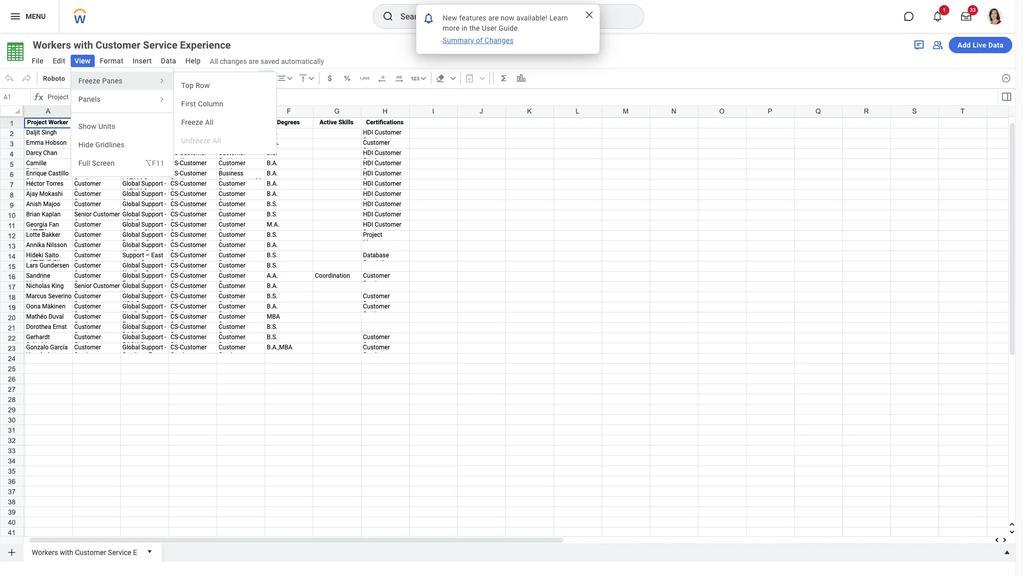 Task type: vqa. For each thing, say whether or not it's contained in the screenshot.
banner
no



Task type: describe. For each thing, give the bounding box(es) containing it.
search image
[[382, 10, 394, 23]]

top
[[181, 81, 194, 90]]

freeze for freeze panes
[[78, 77, 100, 85]]

add live data button
[[949, 37, 1013, 53]]

add
[[958, 41, 971, 49]]

show units
[[78, 122, 115, 131]]

view menu
[[71, 67, 174, 177]]

customer for experience
[[96, 39, 141, 51]]

chevron down small image
[[448, 73, 458, 83]]

numbers image
[[410, 73, 420, 83]]

service for e
[[108, 549, 131, 557]]

workers for workers with customer service experience
[[33, 39, 71, 51]]

unfreeze all
[[181, 137, 221, 145]]

1
[[943, 7, 946, 13]]

add footer ws image
[[7, 548, 17, 558]]

activity stream image
[[913, 39, 926, 51]]

changes
[[485, 36, 514, 45]]

saved
[[261, 57, 279, 65]]

chart image
[[516, 73, 526, 83]]

with for workers with customer service e
[[60, 549, 73, 557]]

of
[[476, 36, 483, 45]]

more
[[443, 24, 460, 32]]

gridlines
[[95, 141, 125, 149]]

autosum image
[[499, 73, 509, 83]]

freeze all
[[181, 118, 214, 127]]

hide
[[78, 141, 94, 149]]

panels menu item
[[71, 90, 174, 109]]

text wrap image
[[261, 73, 271, 83]]

hide gridlines
[[78, 141, 125, 149]]

fx image
[[33, 91, 45, 103]]

panes
[[102, 77, 123, 85]]

roboto
[[43, 75, 65, 82]]

Search Workday  search field
[[401, 5, 623, 28]]

help
[[186, 57, 201, 65]]

chevron right small image for freeze panes
[[157, 76, 166, 86]]

workers for workers with customer service e
[[32, 549, 58, 557]]

all for unfreeze
[[213, 137, 221, 145]]

1 button
[[927, 5, 950, 28]]

workers with customer service e
[[32, 549, 137, 557]]

summary
[[443, 36, 474, 45]]

chevron up circle image
[[1001, 73, 1012, 83]]

features
[[459, 14, 487, 22]]

33 button
[[955, 5, 978, 28]]

roboto button
[[39, 70, 95, 87]]

freeze panes
[[78, 77, 123, 85]]

percentage image
[[342, 73, 352, 83]]

full
[[78, 159, 90, 168]]

data inside menus menu bar
[[161, 57, 176, 65]]

data inside button
[[989, 41, 1004, 49]]

profile logan mcneil image
[[987, 8, 1004, 27]]

align top image
[[298, 73, 308, 83]]

top row
[[181, 81, 210, 90]]

menu item inside view "menu"
[[71, 154, 174, 173]]

learn
[[550, 14, 568, 22]]

notifications image
[[422, 12, 435, 24]]

panels
[[78, 95, 101, 103]]

summary of changes link
[[442, 35, 515, 46]]

now
[[501, 14, 515, 22]]

underline image
[[164, 73, 174, 83]]

in
[[462, 24, 468, 32]]

caret up image
[[1003, 548, 1013, 558]]

automatically
[[281, 57, 324, 65]]

all for freeze
[[205, 118, 214, 127]]

chevron right small image for panels
[[157, 95, 166, 104]]

edit
[[53, 57, 65, 65]]



Task type: locate. For each thing, give the bounding box(es) containing it.
1 vertical spatial all
[[205, 118, 214, 127]]

align center image
[[276, 73, 287, 83]]

chevron down small image for align top icon
[[306, 73, 316, 83]]

customer left e
[[75, 549, 106, 557]]

0 vertical spatial data
[[989, 41, 1004, 49]]

freeze up panels
[[78, 77, 100, 85]]

2 chevron right small image from the top
[[157, 95, 166, 104]]

available!
[[517, 14, 548, 22]]

customer inside button
[[75, 549, 106, 557]]

user
[[482, 24, 497, 32]]

all changes are saved automatically
[[210, 57, 324, 65]]

1 vertical spatial with
[[60, 549, 73, 557]]

all
[[210, 57, 218, 65], [205, 118, 214, 127], [213, 137, 221, 145]]

Formula Bar text field
[[45, 90, 997, 105]]

freeze inside menu item
[[78, 77, 100, 85]]

0 vertical spatial all
[[210, 57, 218, 65]]

menus menu bar
[[27, 54, 206, 70]]

customer inside button
[[96, 39, 141, 51]]

menu item containing full screen
[[71, 154, 174, 173]]

2 vertical spatial all
[[213, 137, 221, 145]]

are inside button
[[249, 57, 259, 65]]

with inside workers with customer service e button
[[60, 549, 73, 557]]

0 vertical spatial are
[[489, 14, 499, 22]]

freeze for freeze all
[[181, 118, 203, 127]]

0 horizontal spatial freeze
[[78, 77, 100, 85]]

1 chevron down small image from the left
[[285, 73, 295, 83]]

customer
[[96, 39, 141, 51], [75, 549, 106, 557]]

first column
[[181, 100, 223, 108]]

service up insert
[[143, 39, 178, 51]]

new
[[443, 14, 458, 22]]

workers right 'add footer ws' image
[[32, 549, 58, 557]]

notifications large image
[[933, 11, 943, 22]]

are
[[489, 14, 499, 22], [249, 57, 259, 65]]

1 horizontal spatial chevron down small image
[[306, 73, 316, 83]]

chevron down small image
[[285, 73, 295, 83], [306, 73, 316, 83], [418, 73, 429, 83]]

eraser image
[[435, 73, 446, 83]]

data
[[989, 41, 1004, 49], [161, 57, 176, 65]]

0 horizontal spatial data
[[161, 57, 176, 65]]

units
[[98, 122, 115, 131]]

menu button
[[0, 0, 59, 33]]

e
[[133, 549, 137, 557]]

1 horizontal spatial data
[[989, 41, 1004, 49]]

data right live
[[989, 41, 1004, 49]]

row
[[196, 81, 210, 90]]

data up underline icon
[[161, 57, 176, 65]]

1 vertical spatial service
[[108, 549, 131, 557]]

chevron down small image left align top icon
[[285, 73, 295, 83]]

all right the unfreeze
[[213, 137, 221, 145]]

justify image
[[9, 10, 22, 23]]

0 vertical spatial service
[[143, 39, 178, 51]]

1 vertical spatial chevron right small image
[[157, 95, 166, 104]]

live
[[973, 41, 987, 49]]

menu
[[26, 12, 46, 20]]

show
[[78, 122, 97, 131]]

are inside new features are now available! learn more in the user guide. summary of changes
[[489, 14, 499, 22]]

freeze inside menu
[[181, 118, 203, 127]]

None text field
[[1, 90, 30, 105]]

1 horizontal spatial freeze
[[181, 118, 203, 127]]

with inside workers with customer service experience button
[[74, 39, 93, 51]]

guide.
[[499, 24, 520, 32]]

chevron right small image down underline icon
[[157, 95, 166, 104]]

freeze panes menu item
[[71, 72, 174, 90]]

with
[[74, 39, 93, 51], [60, 549, 73, 557]]

are for changes
[[249, 57, 259, 65]]

full screen
[[78, 159, 115, 168]]

view
[[75, 57, 91, 65]]

freeze down first
[[181, 118, 203, 127]]

all down the experience
[[210, 57, 218, 65]]

customer for e
[[75, 549, 106, 557]]

changes
[[220, 57, 247, 65]]

chevron down small image for numbers icon
[[418, 73, 429, 83]]

all inside button
[[210, 57, 218, 65]]

0 vertical spatial freeze
[[78, 77, 100, 85]]

thousands comma image
[[359, 73, 370, 83]]

column
[[198, 100, 223, 108]]

remove zero image
[[377, 73, 387, 83]]

2 horizontal spatial chevron down small image
[[418, 73, 429, 83]]

0 vertical spatial workers
[[33, 39, 71, 51]]

screen
[[92, 159, 115, 168]]

workers with customer service experience
[[33, 39, 231, 51]]

add live data
[[958, 41, 1004, 49]]

1 horizontal spatial service
[[143, 39, 178, 51]]

toolbar container region
[[0, 68, 997, 89]]

workers
[[33, 39, 71, 51], [32, 549, 58, 557]]

chevron down small image left eraser icon
[[418, 73, 429, 83]]

all inside menu item
[[213, 137, 221, 145]]

workers inside button
[[33, 39, 71, 51]]

format
[[100, 57, 123, 65]]

chevron right small image left top
[[157, 76, 166, 86]]

0 vertical spatial with
[[74, 39, 93, 51]]

chevron down small image for the align center image
[[285, 73, 295, 83]]

0 horizontal spatial are
[[249, 57, 259, 65]]

chevron right small image inside panels menu item
[[157, 95, 166, 104]]

service inside button
[[143, 39, 178, 51]]

dollar sign image
[[325, 73, 335, 83]]

1 chevron right small image from the top
[[157, 76, 166, 86]]

workers up edit
[[33, 39, 71, 51]]

1 vertical spatial are
[[249, 57, 259, 65]]

first
[[181, 100, 196, 108]]

workers inside button
[[32, 549, 58, 557]]

0 horizontal spatial chevron down small image
[[285, 73, 295, 83]]

all changes are saved automatically button
[[206, 57, 324, 66]]

chevron right small image inside 'freeze panes' menu item
[[157, 76, 166, 86]]

inbox large image
[[962, 11, 972, 22]]

formula editor image
[[1001, 91, 1013, 103]]

insert
[[133, 57, 152, 65]]

service
[[143, 39, 178, 51], [108, 549, 131, 557]]

1 horizontal spatial are
[[489, 14, 499, 22]]

all down column
[[205, 118, 214, 127]]

workers with customer service e button
[[28, 544, 141, 560]]

with for workers with customer service experience
[[74, 39, 93, 51]]

grid
[[0, 106, 1024, 577]]

menu item
[[71, 154, 174, 173]]

file
[[32, 57, 44, 65]]

0 horizontal spatial service
[[108, 549, 131, 557]]

chevron down small image left dollar sign icon
[[306, 73, 316, 83]]

chevron right small image
[[157, 76, 166, 86], [157, 95, 166, 104]]

service inside button
[[108, 549, 131, 557]]

unfreeze all menu item
[[181, 135, 269, 147]]

experience
[[180, 39, 231, 51]]

new features are now available! learn more in the user guide. summary of changes
[[443, 14, 570, 45]]

customer up menus menu bar
[[96, 39, 141, 51]]

1 vertical spatial freeze
[[181, 118, 203, 127]]

freeze
[[78, 77, 100, 85], [181, 118, 203, 127]]

media classroom image
[[932, 39, 944, 51]]

caret down small image
[[144, 547, 155, 557]]

1 vertical spatial workers
[[32, 549, 58, 557]]

freeze panes menu
[[174, 72, 277, 155]]

are up user
[[489, 14, 499, 22]]

are left the "saved"
[[249, 57, 259, 65]]

3 chevron down small image from the left
[[418, 73, 429, 83]]

service left e
[[108, 549, 131, 557]]

1 vertical spatial customer
[[75, 549, 106, 557]]

add zero image
[[394, 73, 405, 83]]

the
[[470, 24, 480, 32]]

workers with customer service experience button
[[28, 38, 249, 52]]

1 vertical spatial data
[[161, 57, 176, 65]]

service for experience
[[143, 39, 178, 51]]

2 chevron down small image from the left
[[306, 73, 316, 83]]

0 vertical spatial customer
[[96, 39, 141, 51]]

x image
[[584, 10, 594, 20]]

0 vertical spatial chevron right small image
[[157, 76, 166, 86]]

33
[[970, 7, 976, 13]]

unfreeze
[[181, 137, 211, 145]]

are for features
[[489, 14, 499, 22]]

⌥f11
[[145, 159, 164, 168]]



